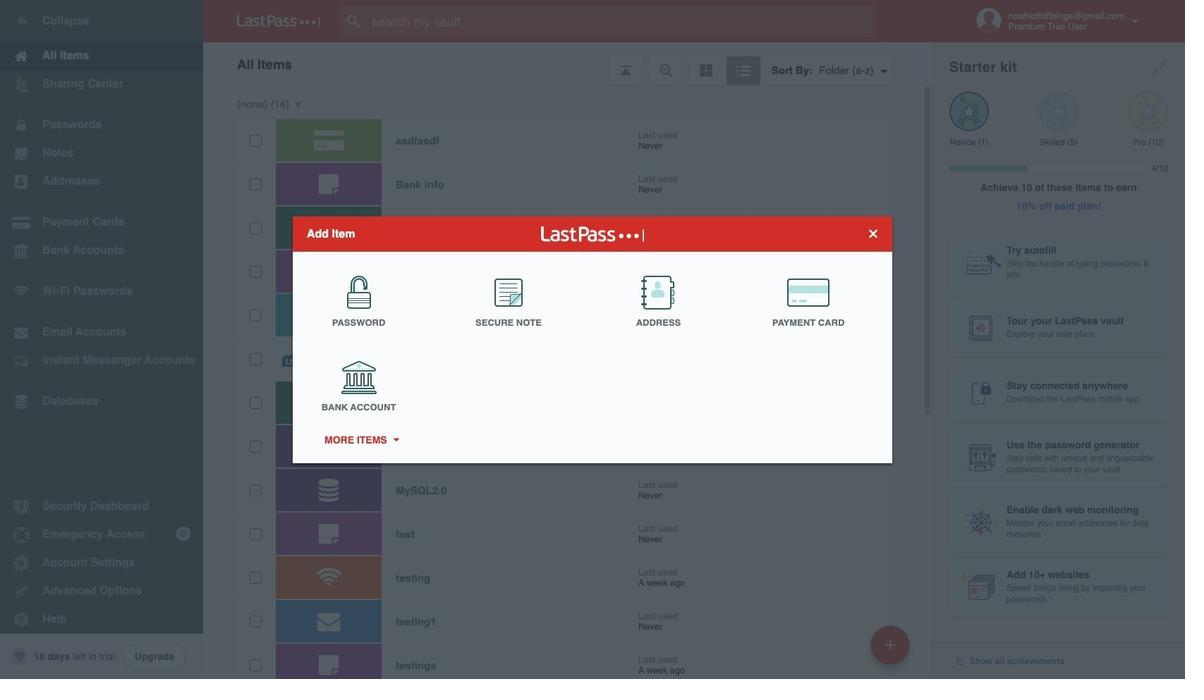 Task type: locate. For each thing, give the bounding box(es) containing it.
search my vault text field
[[340, 6, 904, 37]]

new item navigation
[[866, 622, 919, 680]]

caret right image
[[391, 438, 401, 442]]

dialog
[[293, 216, 893, 463]]

new item image
[[886, 640, 896, 650]]



Task type: describe. For each thing, give the bounding box(es) containing it.
main navigation navigation
[[0, 0, 203, 680]]

vault options navigation
[[203, 42, 933, 85]]

Search search field
[[340, 6, 904, 37]]

lastpass image
[[237, 15, 320, 28]]



